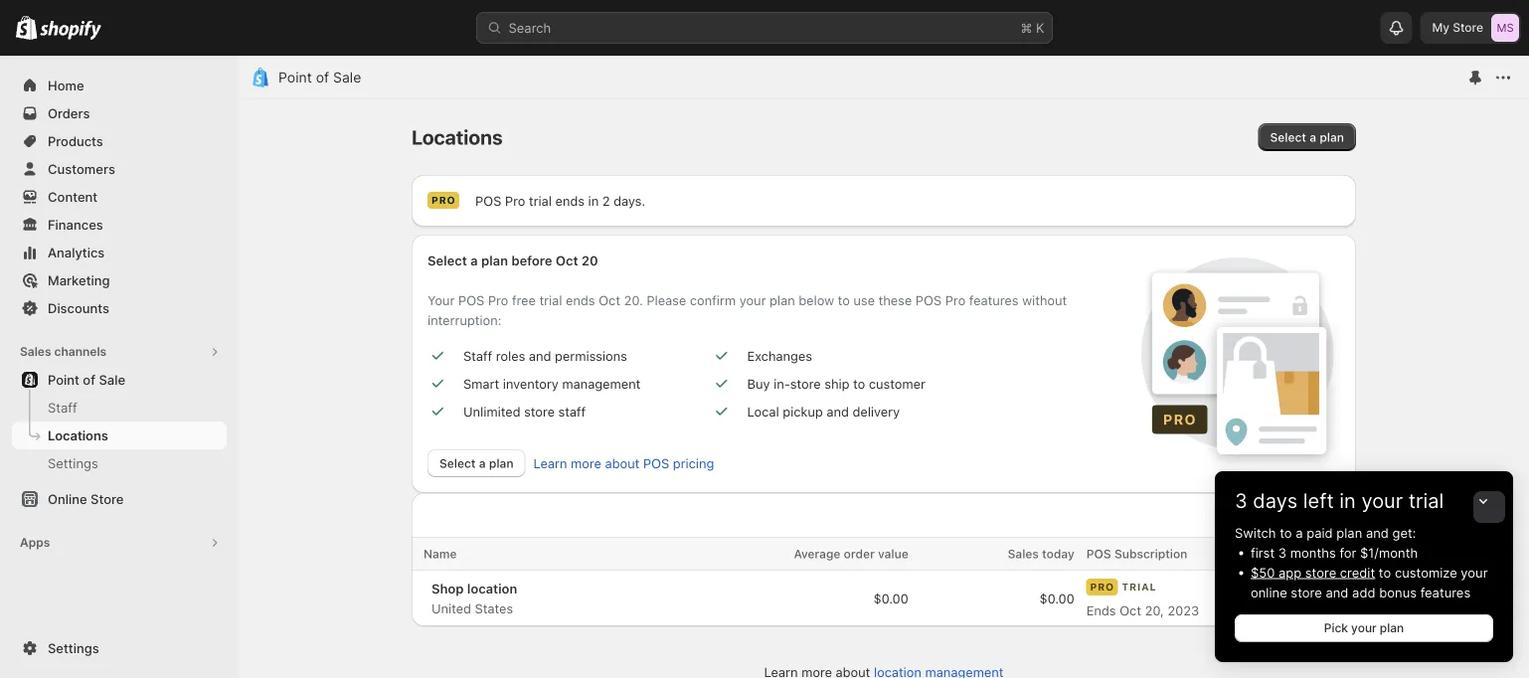 Task type: locate. For each thing, give the bounding box(es) containing it.
3 left days
[[1235, 489, 1248, 513]]

point of sale right icon for point of sale
[[278, 69, 361, 86]]

sale
[[333, 69, 361, 86], [99, 372, 125, 387]]

plan down bonus
[[1380, 621, 1404, 635]]

online
[[1251, 585, 1287, 600]]

store
[[1305, 565, 1337, 580], [1291, 585, 1322, 600]]

sales
[[20, 345, 51, 359]]

0 vertical spatial sale
[[333, 69, 361, 86]]

pick
[[1324, 621, 1348, 635]]

bonus
[[1379, 585, 1417, 600]]

0 vertical spatial settings link
[[12, 449, 227, 477]]

plan up for
[[1337, 525, 1362, 540]]

1 vertical spatial point of sale
[[48, 372, 125, 387]]

1 horizontal spatial and
[[1366, 525, 1389, 540]]

1 settings link from the top
[[12, 449, 227, 477]]

marketing
[[48, 272, 110, 288]]

1 vertical spatial to
[[1379, 565, 1391, 580]]

discounts
[[48, 300, 109, 316]]

my
[[1432, 20, 1450, 35]]

0 vertical spatial of
[[316, 69, 329, 86]]

paid
[[1307, 525, 1333, 540]]

$50 app store credit
[[1251, 565, 1375, 580]]

your right pick on the bottom right
[[1351, 621, 1377, 635]]

3 right the first
[[1278, 545, 1287, 560]]

sales channels button
[[12, 338, 227, 366]]

1 horizontal spatial 3
[[1278, 545, 1287, 560]]

0 vertical spatial settings
[[48, 455, 98, 471]]

store right the online
[[91, 491, 124, 507]]

discounts link
[[12, 294, 227, 322]]

switch
[[1235, 525, 1276, 540]]

0 horizontal spatial to
[[1280, 525, 1292, 540]]

and left add
[[1326, 585, 1349, 600]]

and inside to customize your online store and add bonus features
[[1326, 585, 1349, 600]]

marketing link
[[12, 266, 227, 294]]

sales channels
[[20, 345, 107, 359]]

content link
[[12, 183, 227, 211]]

to customize your online store and add bonus features
[[1251, 565, 1488, 600]]

0 horizontal spatial point of sale
[[48, 372, 125, 387]]

point down the sales channels
[[48, 372, 79, 387]]

1 vertical spatial point
[[48, 372, 79, 387]]

pick your plan
[[1324, 621, 1404, 635]]

1 vertical spatial and
[[1326, 585, 1349, 600]]

point of sale
[[278, 69, 361, 86], [48, 372, 125, 387]]

staff
[[48, 400, 77, 415]]

store right my
[[1453, 20, 1483, 35]]

⌘
[[1021, 20, 1032, 35]]

of right icon for point of sale
[[316, 69, 329, 86]]

1 vertical spatial store
[[91, 491, 124, 507]]

of
[[316, 69, 329, 86], [83, 372, 95, 387]]

1 vertical spatial your
[[1461, 565, 1488, 580]]

for
[[1340, 545, 1357, 560]]

a
[[1296, 525, 1303, 540]]

your inside to customize your online store and add bonus features
[[1461, 565, 1488, 580]]

point of sale link down channels
[[12, 366, 227, 394]]

1 horizontal spatial store
[[1453, 20, 1483, 35]]

1 vertical spatial sale
[[99, 372, 125, 387]]

your
[[1362, 489, 1403, 513], [1461, 565, 1488, 580], [1351, 621, 1377, 635]]

to down "$1/month"
[[1379, 565, 1391, 580]]

sale right icon for point of sale
[[333, 69, 361, 86]]

point of sale link
[[278, 69, 361, 86], [12, 366, 227, 394]]

0 vertical spatial point of sale link
[[278, 69, 361, 86]]

app
[[1279, 565, 1302, 580]]

apps button
[[12, 529, 227, 557]]

analytics link
[[12, 239, 227, 266]]

orders
[[48, 105, 90, 121]]

store
[[1453, 20, 1483, 35], [91, 491, 124, 507]]

store down $50 app store credit
[[1291, 585, 1322, 600]]

products
[[48, 133, 103, 149]]

k
[[1036, 20, 1045, 35]]

sale down "sales channels" button at the left
[[99, 372, 125, 387]]

0 vertical spatial 3
[[1235, 489, 1248, 513]]

your inside dropdown button
[[1362, 489, 1403, 513]]

plan
[[1337, 525, 1362, 540], [1380, 621, 1404, 635]]

to
[[1280, 525, 1292, 540], [1379, 565, 1391, 580]]

days
[[1253, 489, 1298, 513]]

store inside the 'online store' 'link'
[[91, 491, 124, 507]]

0 vertical spatial store
[[1453, 20, 1483, 35]]

channels
[[54, 345, 107, 359]]

1 horizontal spatial point of sale
[[278, 69, 361, 86]]

your up "features"
[[1461, 565, 1488, 580]]

0 horizontal spatial store
[[91, 491, 124, 507]]

0 horizontal spatial and
[[1326, 585, 1349, 600]]

point right icon for point of sale
[[278, 69, 312, 86]]

1 vertical spatial plan
[[1380, 621, 1404, 635]]

store inside to customize your online store and add bonus features
[[1291, 585, 1322, 600]]

staff link
[[12, 394, 227, 422]]

1 vertical spatial point of sale link
[[12, 366, 227, 394]]

products link
[[12, 127, 227, 155]]

store for my store
[[1453, 20, 1483, 35]]

0 vertical spatial your
[[1362, 489, 1403, 513]]

customers
[[48, 161, 115, 176]]

to inside to customize your online store and add bonus features
[[1379, 565, 1391, 580]]

1 vertical spatial of
[[83, 372, 95, 387]]

store down months
[[1305, 565, 1337, 580]]

point
[[278, 69, 312, 86], [48, 372, 79, 387]]

home link
[[12, 72, 227, 99]]

0 horizontal spatial sale
[[99, 372, 125, 387]]

online store
[[48, 491, 124, 507]]

settings
[[48, 455, 98, 471], [48, 640, 99, 656]]

and
[[1366, 525, 1389, 540], [1326, 585, 1349, 600]]

1 vertical spatial 3
[[1278, 545, 1287, 560]]

analytics
[[48, 245, 105, 260]]

0 vertical spatial and
[[1366, 525, 1389, 540]]

3 days left in your trial
[[1235, 489, 1444, 513]]

your right in
[[1362, 489, 1403, 513]]

0 horizontal spatial point
[[48, 372, 79, 387]]

1 vertical spatial store
[[1291, 585, 1322, 600]]

$1/month
[[1360, 545, 1418, 560]]

and up "$1/month"
[[1366, 525, 1389, 540]]

0 vertical spatial point
[[278, 69, 312, 86]]

to left a
[[1280, 525, 1292, 540]]

customers link
[[12, 155, 227, 183]]

3
[[1235, 489, 1248, 513], [1278, 545, 1287, 560]]

point of sale link right icon for point of sale
[[278, 69, 361, 86]]

shopify image
[[16, 16, 37, 40]]

settings link
[[12, 449, 227, 477], [12, 634, 227, 662]]

point of sale down channels
[[48, 372, 125, 387]]

first
[[1251, 545, 1275, 560]]

3 inside dropdown button
[[1235, 489, 1248, 513]]

1 horizontal spatial to
[[1379, 565, 1391, 580]]

of down channels
[[83, 372, 95, 387]]

1 vertical spatial settings
[[48, 640, 99, 656]]

my store
[[1432, 20, 1483, 35]]

0 horizontal spatial 3
[[1235, 489, 1248, 513]]

3 days left in your trial element
[[1215, 523, 1513, 662]]

1 horizontal spatial point
[[278, 69, 312, 86]]

1 vertical spatial settings link
[[12, 634, 227, 662]]

0 horizontal spatial plan
[[1337, 525, 1362, 540]]



Task type: describe. For each thing, give the bounding box(es) containing it.
my store image
[[1491, 14, 1519, 42]]

2 vertical spatial your
[[1351, 621, 1377, 635]]

1 horizontal spatial sale
[[333, 69, 361, 86]]

trial
[[1409, 489, 1444, 513]]

2 settings link from the top
[[12, 634, 227, 662]]

left
[[1303, 489, 1334, 513]]

3 days left in your trial button
[[1215, 471, 1513, 513]]

and for store
[[1326, 585, 1349, 600]]

1 horizontal spatial point of sale link
[[278, 69, 361, 86]]

0 vertical spatial point of sale
[[278, 69, 361, 86]]

finances
[[48, 217, 103, 232]]

locations
[[48, 428, 108, 443]]

⌘ k
[[1021, 20, 1045, 35]]

content
[[48, 189, 98, 204]]

customize
[[1395, 565, 1457, 580]]

$50
[[1251, 565, 1275, 580]]

get:
[[1393, 525, 1416, 540]]

features
[[1420, 585, 1471, 600]]

0 horizontal spatial of
[[83, 372, 95, 387]]

0 vertical spatial plan
[[1337, 525, 1362, 540]]

apps
[[20, 535, 50, 550]]

credit
[[1340, 565, 1375, 580]]

and for plan
[[1366, 525, 1389, 540]]

switch to a paid plan and get:
[[1235, 525, 1416, 540]]

home
[[48, 78, 84, 93]]

$50 app store credit link
[[1251, 565, 1375, 580]]

online
[[48, 491, 87, 507]]

months
[[1290, 545, 1336, 560]]

1 settings from the top
[[48, 455, 98, 471]]

pick your plan link
[[1235, 614, 1493, 642]]

1 horizontal spatial plan
[[1380, 621, 1404, 635]]

icon for point of sale image
[[251, 68, 270, 87]]

0 vertical spatial store
[[1305, 565, 1337, 580]]

2 settings from the top
[[48, 640, 99, 656]]

shopify image
[[40, 20, 102, 40]]

add
[[1352, 585, 1376, 600]]

1 horizontal spatial of
[[316, 69, 329, 86]]

in
[[1340, 489, 1356, 513]]

online store link
[[12, 485, 227, 513]]

orders link
[[12, 99, 227, 127]]

finances link
[[12, 211, 227, 239]]

sale inside point of sale link
[[99, 372, 125, 387]]

online store button
[[0, 485, 239, 513]]

first 3 months for $1/month
[[1251, 545, 1418, 560]]

search
[[509, 20, 551, 35]]

0 horizontal spatial point of sale link
[[12, 366, 227, 394]]

0 vertical spatial to
[[1280, 525, 1292, 540]]

store for online store
[[91, 491, 124, 507]]

locations link
[[12, 422, 227, 449]]



Task type: vqa. For each thing, say whether or not it's contained in the screenshot.
get to the right
no



